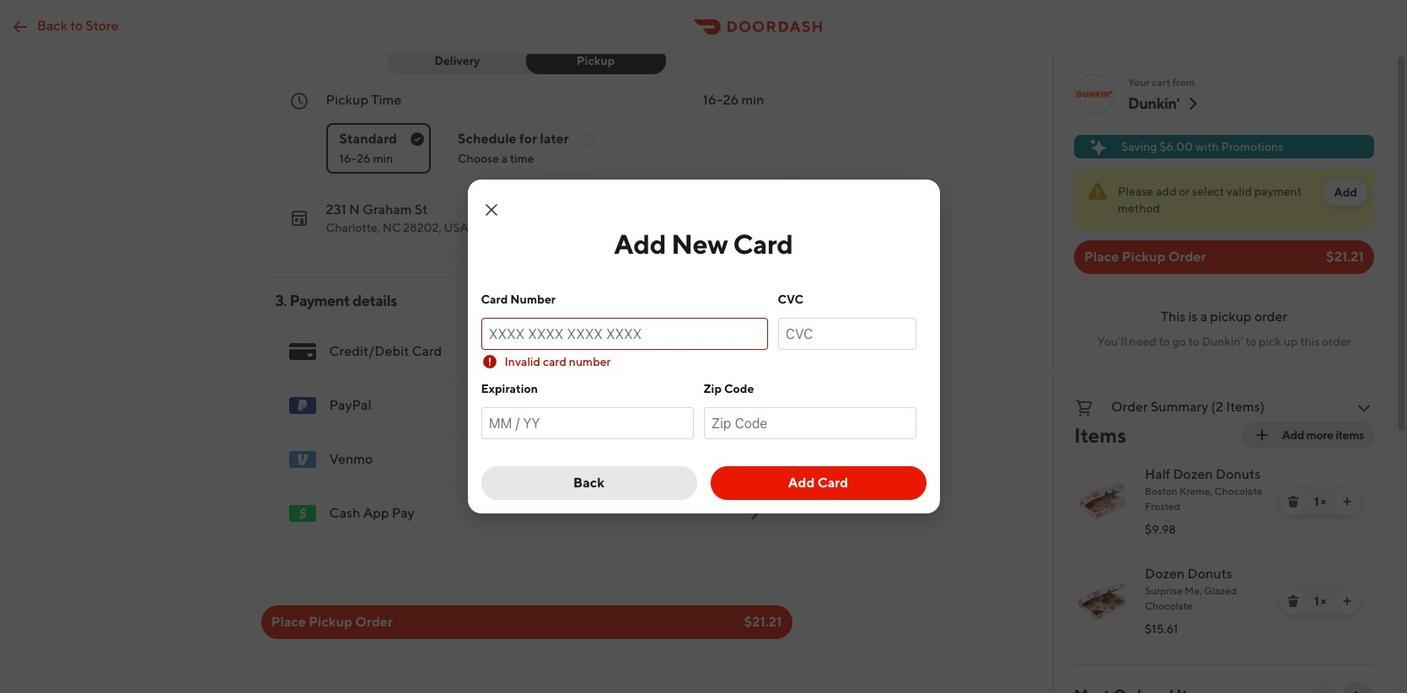 Task type: describe. For each thing, give the bounding box(es) containing it.
back to store
[[37, 17, 119, 33]]

1 vertical spatial dunkin'
[[1202, 335, 1244, 348]]

add more items
[[1282, 428, 1365, 442]]

3. payment details
[[275, 292, 397, 310]]

code
[[724, 382, 754, 396]]

your cart from
[[1128, 76, 1195, 89]]

add more items link
[[1242, 422, 1375, 449]]

$6.00
[[1160, 140, 1194, 153]]

to right go
[[1189, 335, 1200, 348]]

1 horizontal spatial 16–26
[[703, 92, 739, 108]]

add for add new card
[[614, 228, 666, 260]]

$9.98
[[1145, 523, 1176, 536]]

schedule
[[458, 131, 517, 147]]

Pickup radio
[[526, 47, 666, 74]]

zip
[[704, 382, 722, 396]]

previous button of carousel image
[[1317, 689, 1331, 693]]

invalid
[[505, 355, 541, 369]]

half dozen donuts image
[[1078, 476, 1128, 527]]

more
[[1307, 428, 1334, 442]]

card number
[[481, 293, 556, 306]]

pickup time
[[326, 92, 402, 108]]

add
[[1156, 185, 1177, 198]]

0 vertical spatial order
[[1169, 249, 1206, 265]]

3. payment
[[275, 292, 350, 310]]

you'll
[[1098, 335, 1127, 348]]

add for add card
[[788, 475, 815, 491]]

error image
[[483, 355, 496, 369]]

add card button
[[711, 466, 926, 500]]

delivery
[[435, 54, 480, 67]]

option group containing standard
[[326, 110, 764, 174]]

add one to cart image
[[1341, 495, 1354, 509]]

method
[[1118, 202, 1161, 215]]

credit/debit
[[329, 343, 409, 359]]

back button
[[481, 466, 697, 500]]

28202,
[[403, 221, 442, 234]]

zip code
[[704, 382, 754, 396]]

1 for half dozen donuts
[[1315, 495, 1319, 509]]

saving $6.00 with promotions
[[1122, 140, 1284, 153]]

choose
[[458, 152, 499, 165]]

number
[[510, 293, 556, 306]]

add new payment method image for venmo
[[744, 450, 764, 470]]

st
[[415, 202, 428, 218]]

1 vertical spatial place
[[271, 614, 306, 630]]

menu containing credit/debit card
[[275, 325, 778, 541]]

none radio inside option group
[[444, 123, 603, 174]]

add new card
[[614, 228, 793, 260]]

pickup
[[1210, 309, 1252, 325]]

next button of carousel image
[[1351, 689, 1365, 693]]

details
[[353, 292, 397, 310]]

up
[[1284, 335, 1298, 348]]

0 vertical spatial place pickup order
[[1085, 249, 1206, 265]]

0 horizontal spatial 16–26 min
[[339, 152, 393, 165]]

frosted
[[1145, 500, 1181, 513]]

pay
[[392, 505, 415, 521]]

this
[[1301, 335, 1320, 348]]

231
[[326, 202, 346, 218]]

1 × for half dozen donuts
[[1315, 495, 1327, 509]]

donuts inside half dozen donuts boston kreme, chocolate frosted
[[1216, 466, 1261, 482]]

store
[[86, 17, 119, 33]]

card
[[543, 355, 567, 369]]

chocolate for surprise
[[1145, 600, 1193, 612]]

remove item from cart image for half dozen donuts
[[1287, 495, 1300, 509]]

1 horizontal spatial $21.21
[[1327, 249, 1365, 265]]

add for add
[[1335, 186, 1358, 199]]

cash app pay
[[329, 505, 415, 521]]

chocolate for donuts
[[1215, 485, 1263, 498]]

none radio inside option group
[[326, 123, 431, 174]]

× for half dozen donuts
[[1321, 495, 1327, 509]]

list containing half dozen donuts
[[1061, 452, 1375, 651]]

dozen inside dozen donuts surprise me, glazed chocolate
[[1145, 566, 1185, 582]]

you'll need to go to dunkin' to pick up this order
[[1098, 335, 1351, 348]]

expiration
[[481, 382, 538, 396]]

for
[[520, 131, 537, 147]]

schedule for later
[[458, 131, 569, 147]]

items)
[[1226, 399, 1265, 415]]

order summary (2 items) button
[[1074, 395, 1375, 422]]

0 horizontal spatial 16–26
[[339, 152, 371, 165]]

time
[[371, 92, 402, 108]]

to left pick
[[1246, 335, 1257, 348]]

standard
[[339, 131, 397, 147]]

dozen donuts image
[[1078, 576, 1128, 627]]

231 n graham st charlotte,  nc 28202,  usa
[[326, 202, 469, 234]]

time
[[510, 152, 534, 165]]

$15.61
[[1145, 622, 1178, 636]]

glazed
[[1204, 584, 1237, 597]]

half dozen donuts boston kreme, chocolate frosted
[[1145, 466, 1263, 513]]

dunkin' link
[[1128, 94, 1204, 114]]

add new payment method image for cash app pay
[[744, 503, 764, 524]]

surprise
[[1145, 584, 1183, 597]]

order summary (2 items)
[[1112, 399, 1265, 415]]

half
[[1145, 466, 1171, 482]]

dozen donuts surprise me, glazed chocolate
[[1145, 566, 1237, 612]]

dunkin' inside dunkin' link
[[1128, 94, 1180, 112]]

add for add more items
[[1282, 428, 1305, 442]]

usa
[[444, 221, 469, 234]]

close add new card image
[[481, 200, 501, 220]]

order inside button
[[1112, 399, 1148, 415]]

from
[[1173, 76, 1195, 89]]

0 vertical spatial place
[[1085, 249, 1119, 265]]



Task type: locate. For each thing, give the bounding box(es) containing it.
1 horizontal spatial chocolate
[[1215, 485, 1263, 498]]

remove item from cart image left add one to cart icon
[[1287, 595, 1300, 608]]

n
[[349, 202, 360, 218]]

0 vertical spatial 1
[[1315, 495, 1319, 509]]

back for back
[[574, 475, 605, 491]]

a left time
[[502, 152, 508, 165]]

add
[[1335, 186, 1358, 199], [614, 228, 666, 260], [1282, 428, 1305, 442], [788, 475, 815, 491]]

need
[[1130, 335, 1157, 348]]

0 horizontal spatial place
[[271, 614, 306, 630]]

delivery or pickup selector option group
[[388, 47, 666, 74]]

graham
[[363, 202, 412, 218]]

1 × from the top
[[1321, 495, 1327, 509]]

0 horizontal spatial order
[[1255, 309, 1288, 325]]

is
[[1189, 309, 1198, 325]]

1 vertical spatial order
[[1112, 399, 1148, 415]]

dunkin' down cart
[[1128, 94, 1180, 112]]

1 vertical spatial min
[[373, 152, 393, 165]]

16–26
[[703, 92, 739, 108], [339, 152, 371, 165]]

None radio
[[326, 123, 431, 174]]

1 horizontal spatial min
[[742, 92, 764, 108]]

pickup
[[577, 54, 615, 67], [326, 92, 369, 108], [1122, 249, 1166, 265], [309, 614, 353, 630]]

0 horizontal spatial $21.21
[[744, 614, 782, 630]]

0 vertical spatial donuts
[[1216, 466, 1261, 482]]

boston
[[1145, 485, 1178, 498]]

3 add new payment method image from the top
[[744, 450, 764, 470]]

venmo
[[329, 451, 373, 467]]

dozen up kreme,
[[1173, 466, 1213, 482]]

0 vertical spatial 16–26 min
[[703, 92, 764, 108]]

back for back to store
[[37, 17, 68, 33]]

2 horizontal spatial order
[[1169, 249, 1206, 265]]

or
[[1179, 185, 1190, 198]]

to
[[70, 17, 83, 33], [1159, 335, 1170, 348], [1189, 335, 1200, 348], [1246, 335, 1257, 348]]

1 horizontal spatial place
[[1085, 249, 1119, 265]]

credit/debit card
[[329, 343, 442, 359]]

add button
[[1324, 179, 1368, 206]]

remove item from cart image
[[1287, 495, 1300, 509], [1287, 595, 1300, 608]]

$21.21
[[1327, 249, 1365, 265], [744, 614, 782, 630]]

order up pick
[[1255, 309, 1288, 325]]

0 vertical spatial dozen
[[1173, 466, 1213, 482]]

1 for dozen donuts
[[1315, 595, 1319, 608]]

1 left add one to cart icon
[[1315, 595, 1319, 608]]

0 vertical spatial ×
[[1321, 495, 1327, 509]]

None radio
[[444, 123, 603, 174]]

1 vertical spatial ×
[[1321, 595, 1327, 608]]

cash
[[329, 505, 361, 521]]

place
[[1085, 249, 1119, 265], [271, 614, 306, 630]]

1 1 × from the top
[[1315, 495, 1327, 509]]

please
[[1118, 185, 1154, 198]]

chocolate inside half dozen donuts boston kreme, chocolate frosted
[[1215, 485, 1263, 498]]

items
[[1336, 428, 1365, 442]]

paypal
[[329, 397, 372, 413]]

pick
[[1259, 335, 1282, 348]]

back
[[37, 17, 68, 33], [574, 475, 605, 491]]

add new payment method image down add card button
[[744, 503, 764, 524]]

1 ×
[[1315, 495, 1327, 509], [1315, 595, 1327, 608]]

card inside button
[[818, 475, 849, 491]]

add new payment method image for credit/debit card
[[744, 342, 764, 362]]

1 horizontal spatial order
[[1112, 399, 1148, 415]]

list
[[1061, 452, 1375, 651]]

saving $6.00 with promotions button
[[1074, 135, 1375, 159]]

kreme,
[[1180, 485, 1213, 498]]

2 vertical spatial order
[[355, 614, 393, 630]]

this
[[1161, 309, 1186, 325]]

donuts inside dozen donuts surprise me, glazed chocolate
[[1188, 566, 1233, 582]]

0 horizontal spatial chocolate
[[1145, 600, 1193, 612]]

payment
[[1255, 185, 1302, 198]]

1 horizontal spatial place pickup order
[[1085, 249, 1206, 265]]

a
[[502, 152, 508, 165], [1201, 309, 1208, 325]]

1 horizontal spatial a
[[1201, 309, 1208, 325]]

new
[[671, 228, 728, 260]]

to left store
[[70, 17, 83, 33]]

1 vertical spatial chocolate
[[1145, 600, 1193, 612]]

1 × left add one to cart image
[[1315, 495, 1327, 509]]

0 vertical spatial 16–26
[[703, 92, 739, 108]]

0 horizontal spatial a
[[502, 152, 508, 165]]

a right is
[[1201, 309, 1208, 325]]

1 vertical spatial dozen
[[1145, 566, 1185, 582]]

charlotte,
[[326, 221, 380, 234]]

(2
[[1212, 399, 1224, 415]]

summary
[[1151, 399, 1209, 415]]

2 remove item from cart image from the top
[[1287, 595, 1300, 608]]

dunkin' down this is a pickup order on the right top of page
[[1202, 335, 1244, 348]]

add inside button
[[1335, 186, 1358, 199]]

add new payment method image right zip
[[744, 396, 764, 416]]

donuts
[[1216, 466, 1261, 482], [1188, 566, 1233, 582]]

show menu image
[[289, 338, 316, 365]]

order right this
[[1322, 335, 1351, 348]]

1 1 from the top
[[1315, 495, 1319, 509]]

none radio containing standard
[[326, 123, 431, 174]]

2 add new payment method image from the top
[[744, 396, 764, 416]]

status containing please add or select valid payment method
[[1074, 169, 1375, 230]]

1 left add one to cart image
[[1315, 495, 1319, 509]]

0 vertical spatial back
[[37, 17, 68, 33]]

1 × left add one to cart icon
[[1315, 595, 1327, 608]]

add new payment method image
[[744, 342, 764, 362], [744, 396, 764, 416], [744, 450, 764, 470], [744, 503, 764, 524]]

0 horizontal spatial back
[[37, 17, 68, 33]]

0 vertical spatial 1 ×
[[1315, 495, 1327, 509]]

pickup inside option
[[577, 54, 615, 67]]

1 vertical spatial donuts
[[1188, 566, 1233, 582]]

chocolate
[[1215, 485, 1263, 498], [1145, 600, 1193, 612]]

me,
[[1185, 584, 1202, 597]]

order
[[1169, 249, 1206, 265], [1112, 399, 1148, 415], [355, 614, 393, 630]]

1 vertical spatial 16–26 min
[[339, 152, 393, 165]]

remove item from cart image left add one to cart image
[[1287, 495, 1300, 509]]

donuts up the glazed
[[1188, 566, 1233, 582]]

app
[[363, 505, 389, 521]]

chocolate down 'surprise'
[[1145, 600, 1193, 612]]

1 horizontal spatial back
[[574, 475, 605, 491]]

promotions
[[1222, 140, 1284, 153]]

donuts down 'order summary (2 items)' button
[[1216, 466, 1261, 482]]

0 horizontal spatial place pickup order
[[271, 614, 393, 630]]

add new payment method image down code
[[744, 450, 764, 470]]

1 vertical spatial order
[[1322, 335, 1351, 348]]

0 horizontal spatial min
[[373, 152, 393, 165]]

card
[[733, 228, 793, 260], [481, 293, 508, 306], [412, 343, 442, 359], [818, 475, 849, 491]]

your
[[1128, 76, 1150, 89]]

0 vertical spatial a
[[502, 152, 508, 165]]

select
[[1193, 185, 1225, 198]]

0 vertical spatial dunkin'
[[1128, 94, 1180, 112]]

go
[[1173, 335, 1187, 348]]

min
[[742, 92, 764, 108], [373, 152, 393, 165]]

number
[[569, 355, 611, 369]]

later
[[540, 131, 569, 147]]

add inside button
[[788, 475, 815, 491]]

2 × from the top
[[1321, 595, 1327, 608]]

with
[[1196, 140, 1219, 153]]

1 vertical spatial remove item from cart image
[[1287, 595, 1300, 608]]

2 1 × from the top
[[1315, 595, 1327, 608]]

add new payment method image up code
[[744, 342, 764, 362]]

1 vertical spatial place pickup order
[[271, 614, 393, 630]]

1 × for dozen donuts
[[1315, 595, 1327, 608]]

0 vertical spatial $21.21
[[1327, 249, 1365, 265]]

saving
[[1122, 140, 1157, 153]]

option group
[[326, 110, 764, 174]]

add card
[[788, 475, 849, 491]]

place pickup order
[[1085, 249, 1206, 265], [271, 614, 393, 630]]

1 remove item from cart image from the top
[[1287, 495, 1300, 509]]

1 horizontal spatial dunkin'
[[1202, 335, 1244, 348]]

chocolate right kreme,
[[1215, 485, 1263, 498]]

cvc
[[778, 293, 804, 306]]

to inside 'link'
[[70, 17, 83, 33]]

× for dozen donuts
[[1321, 595, 1327, 608]]

dozen
[[1173, 466, 1213, 482], [1145, 566, 1185, 582]]

add new payment method image for paypal
[[744, 396, 764, 416]]

back to store link
[[0, 10, 129, 43]]

0 vertical spatial min
[[742, 92, 764, 108]]

please add or select valid payment method
[[1118, 185, 1302, 215]]

1 add new payment method image from the top
[[744, 342, 764, 362]]

1 vertical spatial 1 ×
[[1315, 595, 1327, 608]]

to left go
[[1159, 335, 1170, 348]]

cart
[[1152, 76, 1171, 89]]

valid
[[1227, 185, 1252, 198]]

0 vertical spatial remove item from cart image
[[1287, 495, 1300, 509]]

back inside button
[[574, 475, 605, 491]]

× left add one to cart image
[[1321, 495, 1327, 509]]

nc
[[383, 221, 401, 234]]

1 vertical spatial a
[[1201, 309, 1208, 325]]

0 horizontal spatial dunkin'
[[1128, 94, 1180, 112]]

status
[[1074, 169, 1375, 230]]

dozen inside half dozen donuts boston kreme, chocolate frosted
[[1173, 466, 1213, 482]]

1 vertical spatial 16–26
[[339, 152, 371, 165]]

add one to cart image
[[1341, 595, 1354, 608]]

items
[[1074, 423, 1127, 447]]

remove item from cart image for dozen donuts
[[1287, 595, 1300, 608]]

min inside option group
[[373, 152, 393, 165]]

2 1 from the top
[[1315, 595, 1319, 608]]

order
[[1255, 309, 1288, 325], [1322, 335, 1351, 348]]

1 horizontal spatial 16–26 min
[[703, 92, 764, 108]]

0 vertical spatial chocolate
[[1215, 485, 1263, 498]]

invalid card number
[[505, 355, 611, 369]]

dozen up 'surprise'
[[1145, 566, 1185, 582]]

this is a pickup order
[[1161, 309, 1288, 325]]

none radio containing schedule for later
[[444, 123, 603, 174]]

1 vertical spatial $21.21
[[744, 614, 782, 630]]

a inside option group
[[502, 152, 508, 165]]

× left add one to cart icon
[[1321, 595, 1327, 608]]

choose a time
[[458, 152, 534, 165]]

1 vertical spatial 1
[[1315, 595, 1319, 608]]

menu
[[275, 325, 778, 541]]

0 vertical spatial order
[[1255, 309, 1288, 325]]

0 horizontal spatial order
[[355, 614, 393, 630]]

Delivery radio
[[388, 47, 537, 74]]

back inside 'link'
[[37, 17, 68, 33]]

1 vertical spatial back
[[574, 475, 605, 491]]

1 horizontal spatial order
[[1322, 335, 1351, 348]]

chocolate inside dozen donuts surprise me, glazed chocolate
[[1145, 600, 1193, 612]]

4 add new payment method image from the top
[[744, 503, 764, 524]]



Task type: vqa. For each thing, say whether or not it's contained in the screenshot.
Your Cart From
yes



